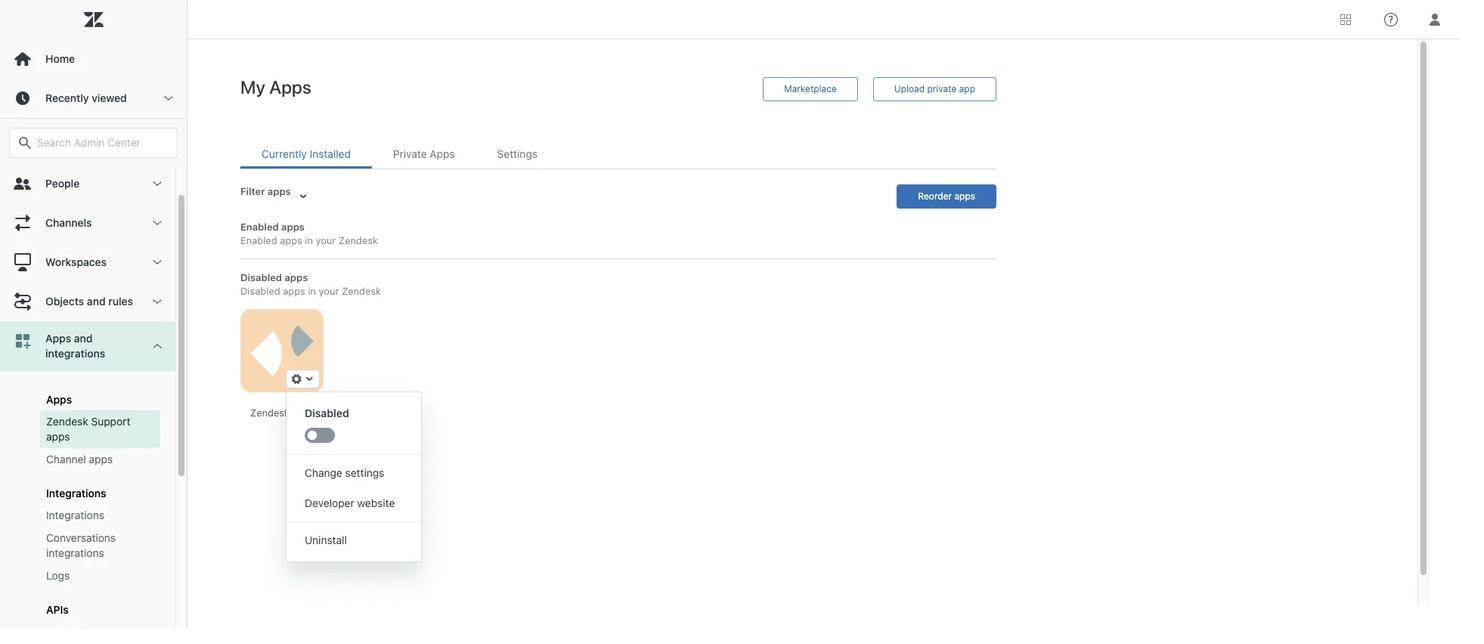 Task type: vqa. For each thing, say whether or not it's contained in the screenshot.
integrations
yes



Task type: locate. For each thing, give the bounding box(es) containing it.
apps inside apps and integrations
[[45, 332, 71, 345]]

0 horizontal spatial apps
[[46, 430, 70, 443]]

1 vertical spatial integrations
[[46, 547, 104, 559]]

tree containing people
[[0, 164, 187, 628]]

apps and integrations
[[45, 332, 105, 360]]

zendesk
[[46, 415, 88, 428]]

apps
[[46, 430, 70, 443], [89, 453, 113, 466]]

recently
[[45, 91, 89, 104]]

integrations up the conversations
[[46, 509, 104, 522]]

and left rules
[[87, 295, 106, 308]]

and down the "objects and rules" dropdown button
[[74, 332, 93, 345]]

0 vertical spatial integrations
[[45, 347, 105, 360]]

logs
[[46, 569, 70, 582]]

primary element
[[0, 0, 187, 628]]

apps down zendesk
[[46, 430, 70, 443]]

tree inside primary element
[[0, 164, 187, 628]]

integrations up integrations link
[[46, 487, 106, 500]]

help image
[[1384, 12, 1398, 26]]

workspaces button
[[0, 243, 175, 282]]

logs link
[[40, 565, 160, 587]]

apps up zendesk
[[46, 393, 72, 406]]

channel apps
[[46, 453, 113, 466]]

and inside apps and integrations
[[74, 332, 93, 345]]

tree
[[0, 164, 187, 628]]

2 integrations element from the top
[[46, 508, 104, 523]]

zendesk products image
[[1340, 14, 1351, 25]]

integrations element up integrations link
[[46, 487, 106, 500]]

None search field
[[2, 128, 185, 158]]

apps down zendesk support apps element
[[89, 453, 113, 466]]

integrations up the apps element
[[45, 347, 105, 360]]

integrations inside conversations integrations
[[46, 547, 104, 559]]

conversations integrations
[[46, 531, 116, 559]]

1 vertical spatial apps
[[89, 453, 113, 466]]

people button
[[0, 164, 175, 203]]

apps
[[45, 332, 71, 345], [46, 393, 72, 406]]

2 integrations from the top
[[46, 509, 104, 522]]

recently viewed button
[[0, 79, 187, 118]]

integrations down the conversations
[[46, 547, 104, 559]]

apps down objects
[[45, 332, 71, 345]]

integrations
[[45, 347, 105, 360], [46, 547, 104, 559]]

1 vertical spatial integrations
[[46, 509, 104, 522]]

0 vertical spatial integrations
[[46, 487, 106, 500]]

0 vertical spatial and
[[87, 295, 106, 308]]

apps and integrations button
[[0, 321, 175, 371]]

and inside dropdown button
[[87, 295, 106, 308]]

channels
[[45, 216, 92, 229]]

1 integrations from the top
[[46, 487, 106, 500]]

zendesk support apps element
[[46, 414, 154, 445]]

1 vertical spatial integrations element
[[46, 508, 104, 523]]

and for objects
[[87, 295, 106, 308]]

1 vertical spatial and
[[74, 332, 93, 345]]

apps element
[[46, 393, 72, 406]]

integrations for second integrations element from the bottom
[[46, 487, 106, 500]]

integrations element
[[46, 487, 106, 500], [46, 508, 104, 523]]

and
[[87, 295, 106, 308], [74, 332, 93, 345]]

integrations inside integrations link
[[46, 509, 104, 522]]

workspaces
[[45, 256, 107, 268]]

integrations
[[46, 487, 106, 500], [46, 509, 104, 522]]

tree item
[[0, 321, 175, 628]]

apps inside zendesk support apps
[[46, 430, 70, 443]]

0 vertical spatial apps
[[45, 332, 71, 345]]

integrations element up the conversations
[[46, 508, 104, 523]]

channels button
[[0, 203, 175, 243]]

1 integrations element from the top
[[46, 487, 106, 500]]

1 horizontal spatial apps
[[89, 453, 113, 466]]

0 vertical spatial integrations element
[[46, 487, 106, 500]]

channel
[[46, 453, 86, 466]]

channel apps element
[[46, 452, 113, 467]]

1 vertical spatial apps
[[46, 393, 72, 406]]

tree item containing apps and integrations
[[0, 321, 175, 628]]

apps inside apps and integrations group
[[46, 393, 72, 406]]

0 vertical spatial apps
[[46, 430, 70, 443]]



Task type: describe. For each thing, give the bounding box(es) containing it.
objects and rules button
[[0, 282, 175, 321]]

tree item inside primary element
[[0, 321, 175, 628]]

support
[[91, 415, 130, 428]]

conversations integrations link
[[40, 527, 160, 565]]

none search field inside primary element
[[2, 128, 185, 158]]

home
[[45, 52, 75, 65]]

apps and integrations group
[[0, 371, 175, 628]]

conversations
[[46, 531, 116, 544]]

integrations link
[[40, 504, 160, 527]]

zendesk api element
[[46, 624, 107, 628]]

channel apps link
[[40, 448, 160, 471]]

and for apps
[[74, 332, 93, 345]]

user menu image
[[1425, 9, 1445, 29]]

viewed
[[92, 91, 127, 104]]

people
[[45, 177, 80, 190]]

apps for the apps element
[[46, 393, 72, 406]]

rules
[[108, 295, 133, 308]]

conversations integrations element
[[46, 531, 154, 561]]

objects
[[45, 295, 84, 308]]

zendesk support apps link
[[40, 411, 160, 448]]

logs element
[[46, 569, 70, 584]]

apis element
[[46, 603, 69, 616]]

integrations inside dropdown button
[[45, 347, 105, 360]]

home button
[[0, 39, 187, 79]]

apis
[[46, 603, 69, 616]]

integrations for second integrations element
[[46, 509, 104, 522]]

Search Admin Center field
[[37, 136, 168, 150]]

recently viewed
[[45, 91, 127, 104]]

apps for apps and integrations
[[45, 332, 71, 345]]

zendesk support apps
[[46, 415, 130, 443]]

objects and rules
[[45, 295, 133, 308]]



